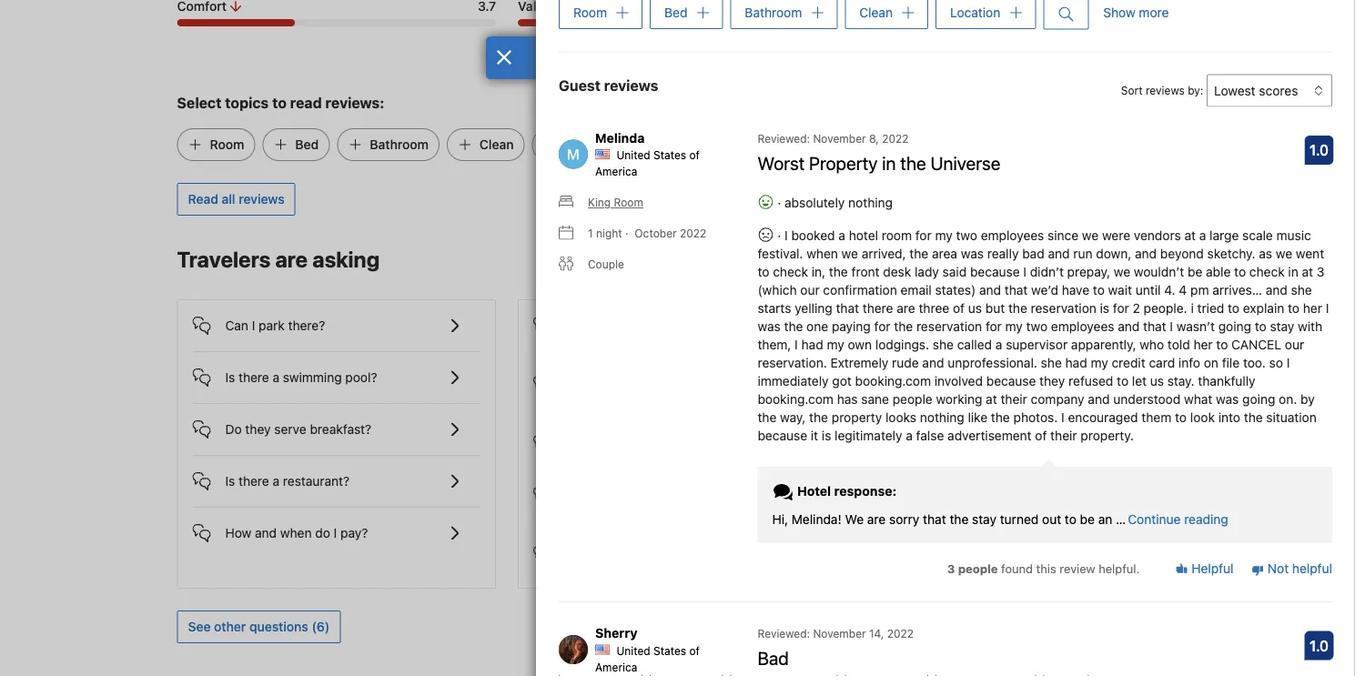 Task type: locate. For each thing, give the bounding box(es) containing it.
1 vertical spatial there
[[239, 370, 269, 385]]

helpful
[[1189, 562, 1234, 577]]

america up king room
[[596, 165, 638, 178]]

confirmation
[[824, 283, 898, 298]]

1 horizontal spatial she
[[1041, 355, 1062, 370]]

0 vertical spatial stay
[[1271, 319, 1295, 334]]

2 november from the top
[[814, 628, 866, 640]]

1 horizontal spatial her
[[1304, 301, 1323, 316]]

scored 1.0 element for bad
[[1305, 631, 1334, 660]]

our up yelling on the right
[[801, 283, 820, 298]]

we inside list of reviews 'region'
[[845, 512, 864, 527]]

1 horizontal spatial check-
[[725, 368, 766, 383]]

all
[[222, 192, 235, 207]]

1 vertical spatial two
[[1027, 319, 1048, 334]]

1 vertical spatial united
[[617, 645, 651, 657]]

is down the do
[[225, 474, 235, 489]]

absolutely
[[785, 195, 845, 210]]

2 is from the top
[[225, 474, 235, 489]]

1 vertical spatial an
[[1099, 512, 1113, 527]]

their
[[1001, 392, 1028, 407], [1051, 428, 1078, 443]]

1 vertical spatial november
[[814, 628, 866, 640]]

0 vertical spatial scored 1.0 element
[[1305, 136, 1334, 165]]

stay down instant
[[973, 512, 997, 527]]

america down sherry
[[596, 661, 638, 674]]

1 horizontal spatial reservation
[[1031, 301, 1097, 316]]

1 america from the top
[[596, 165, 638, 178]]

location 4.5 meter
[[859, 19, 1179, 26]]

stay inside i booked a hotel room for my two employees since we were vendors at a large scale music festival. when we arrived, the area was really bad and run down, and beyond sketchy. as we went to check in, the front desk lady said because i didn't prepay, we wouldn't be able to check in at 3 (which our confirmation email states) and that we'd have to wait until 4. 4 pm arrives… and she starts yelling that there are three of us but the reservation is for 2 people. i tried to explain to her i was the one paying for the reservation for my two employees and that i wasn't going to stay with them, i had my own lodgings. she called a supervisor apparently, who told her to cancel our reservation. extremely rude and unprofessional. she had my credit card info on file too. so i immediately got booking.com involved because they refused to let us stay. thankfully booking.com has sane people working at their company and understood what was going on. by the way, the property looks nothing like the photos. i encouraged them to look into the situation because it is legitimately a false advertisement of their property.
[[1271, 319, 1295, 334]]

is inside button
[[225, 370, 235, 385]]

0 horizontal spatial their
[[1001, 392, 1028, 407]]

1 horizontal spatial people
[[959, 562, 999, 575]]

guest reviews
[[559, 76, 659, 94]]

the up lady
[[910, 246, 929, 261]]

0 horizontal spatial reviews
[[239, 192, 285, 207]]

· for ·
[[774, 228, 785, 243]]

1.0 for worst property in the universe
[[1310, 141, 1329, 159]]

king room
[[588, 196, 644, 209]]

our
[[801, 283, 820, 298], [1286, 337, 1305, 352]]

1 vertical spatial people
[[959, 562, 999, 575]]

states for sherry
[[654, 645, 687, 657]]

1 vertical spatial 3
[[948, 562, 956, 575]]

other
[[214, 620, 246, 635]]

check
[[773, 264, 809, 279], [1250, 264, 1285, 279]]

an left instant
[[940, 488, 954, 503]]

list of reviews region
[[548, 107, 1344, 677]]

0 horizontal spatial our
[[801, 283, 820, 298]]

hi,
[[773, 512, 789, 527]]

and inside how and when do i pay? button
[[255, 526, 277, 541]]

1 1.0 from the top
[[1310, 141, 1329, 159]]

2 vertical spatial in
[[686, 368, 696, 383]]

scored 1.0 element
[[1305, 136, 1334, 165], [1305, 631, 1334, 660]]

2 horizontal spatial she
[[1292, 283, 1313, 298]]

reviews for guest
[[604, 76, 659, 94]]

my up area
[[936, 228, 953, 243]]

check down festival.
[[773, 264, 809, 279]]

0 horizontal spatial in
[[686, 368, 696, 383]]

we'd
[[1032, 283, 1059, 298]]

1 horizontal spatial nothing
[[920, 410, 965, 425]]

0 horizontal spatial 3
[[948, 562, 956, 575]]

legitimately
[[835, 428, 903, 443]]

they inside i booked a hotel room for my two employees since we were vendors at a large scale music festival. when we arrived, the area was really bad and run down, and beyond sketchy. as we went to check in, the front desk lady said because i didn't prepay, we wouldn't be able to check in at 3 (which our confirmation email states) and that we'd have to wait until 4. 4 pm arrives… and she starts yelling that there are three of us but the reservation is for 2 people. i tried to explain to her i was the one paying for the reservation for my two employees and that i wasn't going to stay with them, i had my own lodgings. she called a supervisor apparently, who told her to cancel our reservation. extremely rude and unprofessional. she had my credit card info on file too. so i immediately got booking.com involved because they refused to let us stay. thankfully booking.com has sane people working at their company and understood what was going on. by the way, the property looks nothing like the photos. i encouraged them to look into the situation because it is legitimately a false advertisement of their property.
[[1040, 374, 1066, 389]]

said
[[943, 264, 967, 279]]

0 vertical spatial there
[[863, 301, 894, 316]]

at down went
[[1303, 264, 1314, 279]]

0 horizontal spatial bathroom
[[370, 137, 429, 152]]

0 vertical spatial we
[[887, 488, 905, 503]]

it
[[811, 428, 819, 443]]

going left on.
[[1243, 392, 1276, 407]]

to up arrives…
[[1235, 264, 1247, 279]]

1 vertical spatial going
[[1243, 392, 1276, 407]]

1 horizontal spatial out
[[1043, 512, 1062, 527]]

to
[[272, 94, 287, 111], [758, 264, 770, 279], [1235, 264, 1247, 279], [1094, 283, 1105, 298], [1228, 301, 1240, 316], [1289, 301, 1300, 316], [1255, 319, 1267, 334], [1217, 337, 1229, 352], [1117, 374, 1129, 389], [1176, 410, 1187, 425], [1046, 488, 1058, 503], [1065, 512, 1077, 527]]

1 vertical spatial clean
[[480, 137, 514, 152]]

she left called
[[933, 337, 954, 352]]

them,
[[758, 337, 792, 352]]

1 reviewed: from the top
[[758, 132, 810, 145]]

my
[[936, 228, 953, 243], [1006, 319, 1023, 334], [827, 337, 845, 352], [1091, 355, 1109, 370]]

1 united states of america from the top
[[596, 149, 700, 178]]

booking.com
[[856, 374, 932, 389], [758, 392, 834, 407]]

nothing inside i booked a hotel room for my two employees since we were vendors at a large scale music festival. when we arrived, the area was really bad and run down, and beyond sketchy. as we went to check in, the front desk lady said because i didn't prepay, we wouldn't be able to check in at 3 (which our confirmation email states) and that we'd have to wait until 4. 4 pm arrives… and she starts yelling that there are three of us but the reservation is for 2 people. i tried to explain to her i was the one paying for the reservation for my two employees and that i wasn't going to stay with them, i had my own lodgings. she called a supervisor apparently, who told her to cancel our reservation. extremely rude and unprofessional. she had my credit card info on file too. so i immediately got booking.com involved because they refused to let us stay. thankfully booking.com has sane people working at their company and understood what was going on. by the way, the property looks nothing like the photos. i encouraged them to look into the situation because it is legitimately a false advertisement of their property.
[[920, 410, 965, 425]]

reservation
[[1031, 301, 1097, 316], [917, 319, 983, 334]]

states for melinda
[[654, 149, 687, 161]]

1.0 up music
[[1310, 141, 1329, 159]]

booking.com down immediately
[[758, 392, 834, 407]]

2 united from the top
[[617, 645, 651, 657]]

0 vertical spatial out
[[567, 386, 586, 401]]

our down with
[[1286, 337, 1305, 352]]

november for worst property in the universe
[[814, 132, 866, 145]]

people left found
[[959, 562, 999, 575]]

the right into
[[1245, 410, 1264, 425]]

be inside i booked a hotel room for my two employees since we were vendors at a large scale music festival. when we arrived, the area was really bad and run down, and beyond sketchy. as we went to check in, the front desk lady said because i didn't prepay, we wouldn't be able to check in at 3 (which our confirmation email states) and that we'd have to wait until 4. 4 pm arrives… and she starts yelling that there are three of us but the reservation is for 2 people. i tried to explain to her i was the one paying for the reservation for my two employees and that i wasn't going to stay with them, i had my own lodgings. she called a supervisor apparently, who told her to cancel our reservation. extremely rude and unprofessional. she had my credit card info on file too. so i immediately got booking.com involved because they refused to let us stay. thankfully booking.com has sane people working at their company and understood what was going on. by the way, the property looks nothing like the photos. i encouraged them to look into the situation because it is legitimately a false advertisement of their property.
[[1188, 264, 1203, 279]]

3 left found
[[948, 562, 956, 575]]

· up festival.
[[774, 228, 785, 243]]

we down hotel response: at right
[[845, 512, 864, 527]]

1 vertical spatial stay
[[973, 512, 997, 527]]

and
[[1049, 246, 1070, 261], [1136, 246, 1157, 261], [980, 283, 1002, 298], [1266, 283, 1288, 298], [1118, 319, 1140, 334], [923, 355, 945, 370], [700, 368, 722, 383], [1089, 392, 1110, 407], [255, 526, 277, 541]]

property
[[832, 410, 883, 425]]

1 horizontal spatial room
[[574, 5, 607, 20]]

is down wait
[[1101, 301, 1110, 316]]

room right king
[[614, 196, 644, 209]]

looks
[[886, 410, 917, 425]]

do
[[225, 422, 242, 437]]

2 check- from the left
[[725, 368, 766, 383]]

when up in,
[[807, 246, 839, 261]]

2 vertical spatial 2022
[[888, 628, 914, 640]]

0 vertical spatial united states of america
[[596, 149, 700, 178]]

in,
[[812, 264, 826, 279]]

1 vertical spatial nothing
[[920, 410, 965, 425]]

out down what
[[567, 386, 586, 401]]

questions up the …
[[1094, 488, 1152, 503]]

was up 'them,'
[[758, 319, 781, 334]]

to left look
[[1176, 410, 1187, 425]]

lady
[[915, 264, 940, 279]]

america
[[596, 165, 638, 178], [596, 661, 638, 674]]

park
[[259, 318, 285, 333]]

a left hotel
[[839, 228, 846, 243]]

a inside "is there a swimming pool?" button
[[273, 370, 280, 385]]

1 vertical spatial be
[[1081, 512, 1095, 527]]

0 vertical spatial she
[[1292, 283, 1313, 298]]

helpful
[[1293, 562, 1333, 577]]

1 check from the left
[[773, 264, 809, 279]]

0 vertical spatial when
[[807, 246, 839, 261]]

0 horizontal spatial they
[[245, 422, 271, 437]]

we up wait
[[1114, 264, 1131, 279]]

select topics to read reviews:
[[177, 94, 385, 111]]

0 vertical spatial booking.com
[[856, 374, 932, 389]]

1 horizontal spatial have
[[1062, 283, 1090, 298]]

1 vertical spatial see
[[188, 620, 211, 635]]

1 scored 1.0 element from the top
[[1305, 136, 1334, 165]]

for up lodgings.
[[875, 319, 891, 334]]

2 check from the left
[[1250, 264, 1285, 279]]

0 horizontal spatial booking.com
[[758, 392, 834, 407]]

0 vertical spatial states
[[654, 149, 687, 161]]

the inside what are the check-in and check- out times?
[[623, 368, 642, 383]]

there for is there a restaurant?
[[239, 474, 269, 489]]

question
[[1011, 440, 1063, 455]]

1 horizontal spatial 3
[[1317, 264, 1325, 279]]

a right ask
[[1001, 440, 1008, 455]]

2 reviewed: from the top
[[758, 628, 810, 640]]

two up area
[[957, 228, 978, 243]]

2 horizontal spatial reviews
[[1146, 84, 1185, 97]]

united down sherry
[[617, 645, 651, 657]]

2 scored 1.0 element from the top
[[1305, 631, 1334, 660]]

stay
[[1271, 319, 1295, 334], [973, 512, 997, 527]]

bad
[[758, 648, 789, 669]]

reviews left by:
[[1146, 84, 1185, 97]]

because down really
[[971, 264, 1020, 279]]

1 vertical spatial they
[[245, 422, 271, 437]]

1 united from the top
[[617, 149, 651, 161]]

3 inside i booked a hotel room for my two employees since we were vendors at a large scale music festival. when we arrived, the area was really bad and run down, and beyond sketchy. as we went to check in, the front desk lady said because i didn't prepay, we wouldn't be able to check in at 3 (which our confirmation email states) and that we'd have to wait until 4. 4 pm arrives… and she starts yelling that there are three of us but the reservation is for 2 people. i tried to explain to her i was the one paying for the reservation for my two employees and that i wasn't going to stay with them, i had my own lodgings. she called a supervisor apparently, who told her to cancel our reservation. extremely rude and unprofessional. she had my credit card info on file too. so i immediately got booking.com involved because they refused to let us stay. thankfully booking.com has sane people working at their company and understood what was going on. by the way, the property looks nothing like the photos. i encouraged them to look into the situation because it is legitimately a false advertisement of their property.
[[1317, 264, 1325, 279]]

can i park there? button
[[193, 300, 481, 337]]

·
[[778, 195, 782, 210], [626, 227, 629, 240], [774, 228, 785, 243]]

to up file
[[1217, 337, 1229, 352]]

1 vertical spatial reviewed:
[[758, 628, 810, 640]]

wouldn't
[[1134, 264, 1185, 279]]

scored 1.0 element down helpful at bottom
[[1305, 631, 1334, 660]]

(6)
[[312, 620, 330, 635]]

a inside is there a restaurant? button
[[273, 474, 280, 489]]

0 vertical spatial clean
[[860, 5, 893, 20]]

a left restaurant?
[[273, 474, 280, 489]]

0 vertical spatial 1.0
[[1310, 141, 1329, 159]]

and right how
[[255, 526, 277, 541]]

0 horizontal spatial two
[[957, 228, 978, 243]]

0 vertical spatial questions
[[1094, 488, 1152, 503]]

2 america from the top
[[596, 661, 638, 674]]

refused
[[1069, 374, 1114, 389]]

found
[[1002, 562, 1034, 575]]

she down went
[[1292, 283, 1313, 298]]

this
[[1037, 562, 1057, 575]]

1 vertical spatial questions
[[250, 620, 309, 635]]

0 vertical spatial because
[[971, 264, 1020, 279]]

travelers
[[177, 247, 271, 272]]

2 states from the top
[[654, 645, 687, 657]]

couple
[[588, 258, 625, 271]]

2022 right 14,
[[888, 628, 914, 640]]

sorry
[[890, 512, 920, 527]]

2 1.0 from the top
[[1310, 637, 1329, 655]]

questions inside button
[[250, 620, 309, 635]]

there inside "is there a swimming pool?" button
[[239, 370, 269, 385]]

1 vertical spatial when
[[280, 526, 312, 541]]

universe
[[931, 152, 1001, 173]]

0 horizontal spatial her
[[1194, 337, 1213, 352]]

be down most
[[1081, 512, 1095, 527]]

arrives…
[[1213, 283, 1263, 298]]

0 vertical spatial location
[[951, 5, 1001, 20]]

united states of america down "melinda"
[[596, 149, 700, 178]]

questions
[[1094, 488, 1152, 503], [250, 620, 309, 635]]

0 vertical spatial was
[[961, 246, 984, 261]]

1 horizontal spatial was
[[961, 246, 984, 261]]

can
[[225, 318, 249, 333]]

night
[[596, 227, 623, 240]]

they up company
[[1040, 374, 1066, 389]]

booking.com down rude
[[856, 374, 932, 389]]

1 november from the top
[[814, 132, 866, 145]]

is inside button
[[225, 474, 235, 489]]

america for sherry
[[596, 661, 638, 674]]

0 horizontal spatial an
[[940, 488, 954, 503]]

1 vertical spatial america
[[596, 661, 638, 674]]

0 vertical spatial united
[[617, 149, 651, 161]]

an left the …
[[1099, 512, 1113, 527]]

united states of america
[[596, 149, 700, 178], [596, 645, 700, 674]]

1 horizontal spatial location
[[951, 5, 1001, 20]]

scale
[[1243, 228, 1274, 243]]

two up supervisor on the right
[[1027, 319, 1048, 334]]

0 horizontal spatial people
[[893, 392, 933, 407]]

0 vertical spatial their
[[1001, 392, 1028, 407]]

0 horizontal spatial reservation
[[917, 319, 983, 334]]

2 horizontal spatial in
[[1289, 264, 1299, 279]]

us right let
[[1151, 374, 1165, 389]]

0 vertical spatial going
[[1219, 319, 1252, 334]]

2 horizontal spatial at
[[1303, 264, 1314, 279]]

people inside i booked a hotel room for my two employees since we were vendors at a large scale music festival. when we arrived, the area was really bad and run down, and beyond sketchy. as we went to check in, the front desk lady said because i didn't prepay, we wouldn't be able to check in at 3 (which our confirmation email states) and that we'd have to wait until 4. 4 pm arrives… and she starts yelling that there are three of us but the reservation is for 2 people. i tried to explain to her i was the one paying for the reservation for my two employees and that i wasn't going to stay with them, i had my own lodgings. she called a supervisor apparently, who told her to cancel our reservation. extremely rude and unprofessional. she had my credit card info on file too. so i immediately got booking.com involved because they refused to let us stay. thankfully booking.com has sane people working at their company and understood what was going on. by the way, the property looks nothing like the photos. i encouraged them to look into the situation because it is legitimately a false advertisement of their property.
[[893, 392, 933, 407]]

comfort 3.7 meter
[[177, 19, 496, 26]]

festival.
[[758, 246, 804, 261]]

be up pm
[[1188, 264, 1203, 279]]

of
[[690, 149, 700, 161], [953, 301, 965, 316], [1036, 428, 1048, 443], [690, 645, 700, 657]]

1 vertical spatial location
[[565, 137, 617, 152]]

front
[[852, 264, 880, 279]]

0 horizontal spatial location
[[565, 137, 617, 152]]

1 horizontal spatial employees
[[1052, 319, 1115, 334]]

1 vertical spatial our
[[1286, 337, 1305, 352]]

read
[[188, 192, 218, 207]]

2 united states of america from the top
[[596, 645, 700, 674]]

are inside i booked a hotel room for my two employees since we were vendors at a large scale music festival. when we arrived, the area was really bad and run down, and beyond sketchy. as we went to check in, the front desk lady said because i didn't prepay, we wouldn't be able to check in at 3 (which our confirmation email states) and that we'd have to wait until 4. 4 pm arrives… and she starts yelling that there are three of us but the reservation is for 2 people. i tried to explain to her i was the one paying for the reservation for my two employees and that i wasn't going to stay with them, i had my own lodgings. she called a supervisor apparently, who told her to cancel our reservation. extremely rude and unprofessional. she had my credit card info on file too. so i immediately got booking.com involved because they refused to let us stay. thankfully booking.com has sane people working at their company and understood what was going on. by the way, the property looks nothing like the photos. i encouraged them to look into the situation because it is legitimately a false advertisement of their property.
[[897, 301, 916, 316]]

sort
[[1122, 84, 1143, 97]]

0 horizontal spatial stay
[[973, 512, 997, 527]]

1 vertical spatial we
[[845, 512, 864, 527]]

going up cancel
[[1219, 319, 1252, 334]]

helpful button
[[1176, 560, 1234, 578]]

there down can
[[239, 370, 269, 385]]

sherry
[[596, 626, 638, 641]]

how
[[225, 526, 252, 541]]

1 horizontal spatial we
[[887, 488, 905, 503]]

file
[[1223, 355, 1240, 370]]

1 horizontal spatial in
[[883, 152, 896, 173]]

lodgings.
[[876, 337, 930, 352]]

are left asking
[[275, 247, 308, 272]]

as
[[1260, 246, 1273, 261]]

we right "as"
[[1277, 246, 1293, 261]]

what are the check-in and check- out times? button
[[534, 352, 822, 403]]

0 horizontal spatial when
[[280, 526, 312, 541]]

is up the do
[[225, 370, 235, 385]]

1 horizontal spatial our
[[1286, 337, 1305, 352]]

0 horizontal spatial questions
[[250, 620, 309, 635]]

1 horizontal spatial see
[[1078, 254, 1101, 269]]

have down the prepay,
[[1062, 283, 1090, 298]]

united states of america for melinda
[[596, 149, 700, 178]]

1 horizontal spatial questions
[[1094, 488, 1152, 503]]

i down company
[[1062, 410, 1065, 425]]

i up festival.
[[785, 228, 788, 243]]

we down hotel
[[842, 246, 859, 261]]

reservation down the we'd
[[1031, 301, 1097, 316]]

sketchy.
[[1208, 246, 1256, 261]]

her down wasn't
[[1194, 337, 1213, 352]]

like
[[968, 410, 988, 425]]

0 vertical spatial two
[[957, 228, 978, 243]]

0 horizontal spatial us
[[969, 301, 983, 316]]

of left the bad
[[690, 645, 700, 657]]

stay down explain
[[1271, 319, 1295, 334]]

she
[[1292, 283, 1313, 298], [933, 337, 954, 352], [1041, 355, 1062, 370]]

nothing
[[849, 195, 893, 210], [920, 410, 965, 425]]

when inside i booked a hotel room for my two employees since we were vendors at a large scale music festival. when we arrived, the area was really bad and run down, and beyond sketchy. as we went to check in, the front desk lady said because i didn't prepay, we wouldn't be able to check in at 3 (which our confirmation email states) and that we'd have to wait until 4. 4 pm arrives… and she starts yelling that there are three of us but the reservation is for 2 people. i tried to explain to her i was the one paying for the reservation for my two employees and that i wasn't going to stay with them, i had my own lodgings. she called a supervisor apparently, who told her to cancel our reservation. extremely rude and unprofessional. she had my credit card info on file too. so i immediately got booking.com involved because they refused to let us stay. thankfully booking.com has sane people working at their company and understood what was going on. by the way, the property looks nothing like the photos. i encouraged them to look into the situation because it is legitimately a false advertisement of their property.
[[807, 246, 839, 261]]

1 states from the top
[[654, 149, 687, 161]]

hotel
[[849, 228, 879, 243]]

1 vertical spatial was
[[758, 319, 781, 334]]

2022 right october
[[680, 227, 707, 240]]

1 horizontal spatial stay
[[1271, 319, 1295, 334]]

1 horizontal spatial booking.com
[[856, 374, 932, 389]]

0 horizontal spatial check
[[773, 264, 809, 279]]

see other questions (6)
[[188, 620, 330, 635]]

and up encouraged
[[1089, 392, 1110, 407]]

america for melinda
[[596, 165, 638, 178]]

november up property
[[814, 132, 866, 145]]

there inside i booked a hotel room for my two employees since we were vendors at a large scale music festival. when we arrived, the area was really bad and run down, and beyond sketchy. as we went to check in, the front desk lady said because i didn't prepay, we wouldn't be able to check in at 3 (which our confirmation email states) and that we'd have to wait until 4. 4 pm arrives… and she starts yelling that there are three of us but the reservation is for 2 people. i tried to explain to her i was the one paying for the reservation for my two employees and that i wasn't going to stay with them, i had my own lodgings. she called a supervisor apparently, who told her to cancel our reservation. extremely rude and unprofessional. she had my credit card info on file too. so i immediately got booking.com involved because they refused to let us stay. thankfully booking.com has sane people working at their company and understood what was going on. by the way, the property looks nothing like the photos. i encouraged them to look into the situation because it is legitimately a false advertisement of their property.
[[863, 301, 894, 316]]

the
[[901, 152, 927, 173], [910, 246, 929, 261], [829, 264, 848, 279], [1009, 301, 1028, 316], [784, 319, 803, 334], [894, 319, 913, 334], [623, 368, 642, 383], [758, 410, 777, 425], [810, 410, 829, 425], [992, 410, 1011, 425], [1245, 410, 1264, 425], [950, 512, 969, 527]]

reviewed: november 8, 2022
[[758, 132, 909, 145]]

0 vertical spatial an
[[940, 488, 954, 503]]

and right rude
[[923, 355, 945, 370]]

sane
[[862, 392, 890, 407]]

united states of america for sherry
[[596, 645, 700, 674]]

nothing up false
[[920, 410, 965, 425]]

2 vertical spatial at
[[986, 392, 998, 407]]

0 vertical spatial employees
[[981, 228, 1045, 243]]

email
[[901, 283, 932, 298]]

0 vertical spatial at
[[1185, 228, 1197, 243]]

of down photos.
[[1036, 428, 1048, 443]]

2022
[[882, 132, 909, 145], [680, 227, 707, 240], [888, 628, 914, 640]]

we up sorry
[[887, 488, 905, 503]]

false
[[917, 428, 945, 443]]

room up guest at the left top
[[574, 5, 607, 20]]

info
[[1179, 355, 1201, 370]]

was up said
[[961, 246, 984, 261]]

we
[[887, 488, 905, 503], [845, 512, 864, 527]]

scored 1.0 element for worst property in the universe
[[1305, 136, 1334, 165]]

1 is from the top
[[225, 370, 235, 385]]

are down email on the top
[[897, 301, 916, 316]]

they right the do
[[245, 422, 271, 437]]

employees up apparently,
[[1052, 319, 1115, 334]]

can i park there?
[[225, 318, 325, 333]]

hi, melinda! we are sorry that the stay turned out to be an … continue reading
[[773, 512, 1229, 527]]

i right can
[[252, 318, 255, 333]]

by:
[[1188, 84, 1204, 97]]

stay.
[[1168, 374, 1195, 389]]

didn't
[[1031, 264, 1064, 279]]

there inside is there a restaurant? button
[[239, 474, 269, 489]]

reservation down three
[[917, 319, 983, 334]]

times?
[[589, 386, 628, 401]]

check- down 'them,'
[[725, 368, 766, 383]]

2022 right "8,"
[[882, 132, 909, 145]]

2 vertical spatial room
[[614, 196, 644, 209]]

that
[[1005, 283, 1028, 298], [836, 301, 860, 316], [1144, 319, 1167, 334], [923, 512, 947, 527]]

1 horizontal spatial is
[[1101, 301, 1110, 316]]

employees up really
[[981, 228, 1045, 243]]

people.
[[1144, 301, 1188, 316]]

i right the do
[[334, 526, 337, 541]]



Task type: vqa. For each thing, say whether or not it's contained in the screenshot.
Arena
no



Task type: describe. For each thing, give the bounding box(es) containing it.
1 vertical spatial at
[[1303, 264, 1314, 279]]

that up paying
[[836, 301, 860, 316]]

extremely
[[831, 355, 889, 370]]

prepay,
[[1068, 264, 1111, 279]]

2022 for worst property in the universe
[[882, 132, 909, 145]]

answer
[[1001, 488, 1043, 503]]

8,
[[870, 132, 879, 145]]

for right room at the right top of the page
[[916, 228, 932, 243]]

reading
[[1185, 512, 1229, 527]]

looking?
[[1001, 386, 1074, 407]]

out inside what are the check-in and check- out times?
[[567, 386, 586, 401]]

0 vertical spatial her
[[1304, 301, 1323, 316]]

most
[[1062, 488, 1091, 503]]

when inside button
[[280, 526, 312, 541]]

with
[[1299, 319, 1323, 334]]

i right so
[[1287, 355, 1291, 370]]

what
[[567, 368, 597, 383]]

0 horizontal spatial at
[[986, 392, 998, 407]]

able
[[1207, 264, 1231, 279]]

november for bad
[[814, 628, 866, 640]]

1 vertical spatial booking.com
[[758, 392, 834, 407]]

i inside button
[[334, 526, 337, 541]]

1 vertical spatial bed
[[295, 137, 319, 152]]

and down since
[[1049, 246, 1070, 261]]

…
[[1117, 512, 1127, 527]]

to left most
[[1046, 488, 1058, 503]]

really
[[988, 246, 1019, 261]]

and inside what are the check-in and check- out times?
[[700, 368, 722, 383]]

travelers are asking
[[177, 247, 380, 272]]

in inside i booked a hotel room for my two employees since we were vendors at a large scale music festival. when we arrived, the area was really bad and run down, and beyond sketchy. as we went to check in, the front desk lady said because i didn't prepay, we wouldn't be able to check in at 3 (which our confirmation email states) and that we'd have to wait until 4. 4 pm arrives… and she starts yelling that there are three of us but the reservation is for 2 people. i tried to explain to her i was the one paying for the reservation for my two employees and that i wasn't going to stay with them, i had my own lodgings. she called a supervisor apparently, who told her to cancel our reservation. extremely rude and unprofessional. she had my credit card info on file too. so i immediately got booking.com involved because they refused to let us stay. thankfully booking.com has sane people working at their company and understood what was going on. by the way, the property looks nothing like the photos. i encouraged them to look into the situation because it is legitimately a false advertisement of their property.
[[1289, 264, 1299, 279]]

to down the prepay,
[[1094, 283, 1105, 298]]

reviews inside button
[[239, 192, 285, 207]]

reviews:
[[326, 94, 385, 111]]

united for sherry
[[617, 645, 651, 657]]

have inside i booked a hotel room for my two employees since we were vendors at a large scale music festival. when we arrived, the area was really bad and run down, and beyond sketchy. as we went to check in, the front desk lady said because i didn't prepay, we wouldn't be able to check in at 3 (which our confirmation email states) and that we'd have to wait until 4. 4 pm arrives… and she starts yelling that there are three of us but the reservation is for 2 people. i tried to explain to her i was the one paying for the reservation for my two employees and that i wasn't going to stay with them, i had my own lodgings. she called a supervisor apparently, who told her to cancel our reservation. extremely rude and unprofessional. she had my credit card info on file too. so i immediately got booking.com involved because they refused to let us stay. thankfully booking.com has sane people working at their company and understood what was going on. by the way, the property looks nothing like the photos. i encouraged them to look into the situation because it is legitimately a false advertisement of their property.
[[1062, 283, 1090, 298]]

not helpful button
[[1252, 560, 1333, 578]]

that right sorry
[[923, 512, 947, 527]]

score
[[1077, 51, 1106, 64]]

0 horizontal spatial nothing
[[849, 195, 893, 210]]

1 vertical spatial 2022
[[680, 227, 707, 240]]

0 vertical spatial had
[[802, 337, 824, 352]]

and up explain
[[1266, 283, 1288, 298]]

0 horizontal spatial clean
[[480, 137, 514, 152]]

1 vertical spatial she
[[933, 337, 954, 352]]

to up with
[[1289, 301, 1300, 316]]

company
[[1031, 392, 1085, 407]]

to left let
[[1117, 374, 1129, 389]]

low score for las vegas
[[1054, 51, 1179, 64]]

a inside ask a question 'button'
[[1001, 440, 1008, 455]]

room
[[882, 228, 912, 243]]

2 vertical spatial because
[[758, 428, 808, 443]]

· for · absolutely nothing
[[778, 195, 782, 210]]

0 vertical spatial is
[[1101, 301, 1110, 316]]

rude
[[893, 355, 919, 370]]

united for melinda
[[617, 149, 651, 161]]

is there a restaurant? button
[[193, 456, 481, 493]]

2022 for bad
[[888, 628, 914, 640]]

· absolutely nothing
[[774, 195, 893, 210]]

pm
[[1191, 283, 1210, 298]]

reviews for sort
[[1146, 84, 1185, 97]]

since
[[1048, 228, 1079, 243]]

1 vertical spatial bathroom
[[370, 137, 429, 152]]

are left sorry
[[868, 512, 886, 527]]

in inside what are the check-in and check- out times?
[[686, 368, 696, 383]]

0 vertical spatial our
[[801, 283, 820, 298]]

reviewed: for bad
[[758, 628, 810, 640]]

still
[[964, 386, 997, 407]]

1 horizontal spatial had
[[1066, 355, 1088, 370]]

0 horizontal spatial was
[[758, 319, 781, 334]]

paying
[[832, 319, 871, 334]]

my down paying
[[827, 337, 845, 352]]

my down apparently,
[[1091, 355, 1109, 370]]

2 vertical spatial was
[[1217, 392, 1240, 407]]

that up 'but'
[[1005, 283, 1028, 298]]

the left universe
[[901, 152, 927, 173]]

there for is there a swimming pool?
[[239, 370, 269, 385]]

an inside list of reviews 'region'
[[1099, 512, 1113, 527]]

and up 'but'
[[980, 283, 1002, 298]]

out inside list of reviews 'region'
[[1043, 512, 1062, 527]]

is for is there a restaurant?
[[225, 474, 235, 489]]

2 vertical spatial she
[[1041, 355, 1062, 370]]

what
[[1185, 392, 1213, 407]]

and down the 2
[[1118, 319, 1140, 334]]

the up advertisement
[[992, 410, 1011, 425]]

more
[[1140, 5, 1170, 20]]

to down arrives…
[[1228, 301, 1240, 316]]

1 horizontal spatial clean
[[860, 5, 893, 20]]

1 horizontal spatial two
[[1027, 319, 1048, 334]]

to up (which
[[758, 264, 770, 279]]

pay?
[[341, 526, 368, 541]]

see availability button
[[1067, 245, 1179, 278]]

1
[[588, 227, 593, 240]]

room inside list of reviews 'region'
[[614, 196, 644, 209]]

encouraged
[[1069, 410, 1139, 425]]

0 horizontal spatial be
[[1081, 512, 1095, 527]]

is there a swimming pool?
[[225, 370, 377, 385]]

4
[[1180, 283, 1188, 298]]

value for money 3.4 meter
[[518, 19, 838, 26]]

1 horizontal spatial their
[[1051, 428, 1078, 443]]

see for see other questions (6)
[[188, 620, 211, 635]]

vegas
[[1147, 51, 1179, 64]]

large
[[1210, 228, 1240, 243]]

a left large
[[1200, 228, 1207, 243]]

are inside what are the check-in and check- out times?
[[601, 368, 620, 383]]

were
[[1103, 228, 1131, 243]]

hotel response:
[[794, 484, 897, 499]]

close image
[[496, 50, 513, 65]]

1 vertical spatial her
[[1194, 337, 1213, 352]]

low
[[1054, 51, 1074, 64]]

see other questions (6) button
[[177, 611, 341, 644]]

restaurant?
[[283, 474, 350, 489]]

asking
[[313, 247, 380, 272]]

they inside button
[[245, 422, 271, 437]]

1 horizontal spatial at
[[1185, 228, 1197, 243]]

booked
[[792, 228, 836, 243]]

bad
[[1023, 246, 1045, 261]]

1 vertical spatial room
[[210, 137, 244, 152]]

continue
[[1128, 512, 1181, 527]]

the left way,
[[758, 410, 777, 425]]

availability
[[1104, 254, 1168, 269]]

the up lodgings.
[[894, 319, 913, 334]]

reviewed: november 14, 2022
[[758, 628, 914, 640]]

reservation.
[[758, 355, 827, 370]]

into
[[1219, 410, 1241, 425]]

on.
[[1279, 392, 1298, 407]]

let
[[1133, 374, 1147, 389]]

too.
[[1244, 355, 1267, 370]]

swimming
[[283, 370, 342, 385]]

vendors
[[1134, 228, 1182, 243]]

review
[[1060, 562, 1096, 575]]

we have an instant answer to most questions
[[887, 488, 1152, 503]]

the right in,
[[829, 264, 848, 279]]

0 vertical spatial in
[[883, 152, 896, 173]]

the down instant
[[950, 512, 969, 527]]

for down 'but'
[[986, 319, 1002, 334]]

i inside button
[[252, 318, 255, 333]]

i down bad
[[1024, 264, 1027, 279]]

1 vertical spatial us
[[1151, 374, 1165, 389]]

we up "run"
[[1083, 228, 1099, 243]]

0 vertical spatial bed
[[665, 5, 688, 20]]

on
[[1204, 355, 1219, 370]]

1 check- from the left
[[645, 368, 686, 383]]

is for is there a swimming pool?
[[225, 370, 235, 385]]

told
[[1168, 337, 1191, 352]]

1 vertical spatial reservation
[[917, 319, 983, 334]]

desk
[[884, 264, 912, 279]]

the up it
[[810, 410, 829, 425]]

0 horizontal spatial is
[[822, 428, 832, 443]]

sort reviews by:
[[1122, 84, 1204, 97]]

1 night · october 2022
[[588, 227, 707, 240]]

there?
[[288, 318, 325, 333]]

the right 'but'
[[1009, 301, 1028, 316]]

credit
[[1112, 355, 1146, 370]]

0 vertical spatial room
[[574, 5, 607, 20]]

i right explain
[[1326, 301, 1330, 316]]

how and when do i pay? button
[[193, 508, 481, 544]]

1.0 for bad
[[1310, 637, 1329, 655]]

a down looks
[[906, 428, 913, 443]]

states)
[[936, 283, 976, 298]]

i up the reservation. in the right of the page
[[795, 337, 798, 352]]

of down states)
[[953, 301, 965, 316]]

1 vertical spatial have
[[909, 488, 936, 503]]

apparently,
[[1072, 337, 1137, 352]]

and down the vendors
[[1136, 246, 1157, 261]]

worst property in the universe
[[758, 152, 1001, 173]]

i down people.
[[1170, 319, 1174, 334]]

one
[[807, 319, 829, 334]]

do they serve breakfast?
[[225, 422, 372, 437]]

a up unprofessional.
[[996, 337, 1003, 352]]

instant
[[958, 488, 997, 503]]

2
[[1133, 301, 1141, 316]]

to down most
[[1065, 512, 1077, 527]]

so
[[1270, 355, 1284, 370]]

· right night
[[626, 227, 629, 240]]

by
[[1301, 392, 1316, 407]]

my up supervisor on the right
[[1006, 319, 1023, 334]]

king
[[588, 196, 611, 209]]

yelling
[[795, 301, 833, 316]]

for left las
[[1109, 51, 1123, 64]]

do
[[315, 526, 330, 541]]

the left one
[[784, 319, 803, 334]]

see for see availability
[[1078, 254, 1101, 269]]

serve
[[274, 422, 307, 437]]

them
[[1142, 410, 1172, 425]]

guest
[[559, 76, 601, 94]]

reviewed: for worst property in the universe
[[758, 132, 810, 145]]

to down explain
[[1255, 319, 1267, 334]]

run
[[1074, 246, 1093, 261]]

unprofessional.
[[948, 355, 1038, 370]]

1 vertical spatial because
[[987, 374, 1037, 389]]

1 horizontal spatial bathroom
[[745, 5, 803, 20]]

cancel
[[1232, 337, 1282, 352]]

for left the 2
[[1114, 301, 1130, 316]]

that up who
[[1144, 319, 1167, 334]]

to left the read
[[272, 94, 287, 111]]

0 horizontal spatial employees
[[981, 228, 1045, 243]]

of left worst
[[690, 149, 700, 161]]

explain
[[1244, 301, 1285, 316]]



